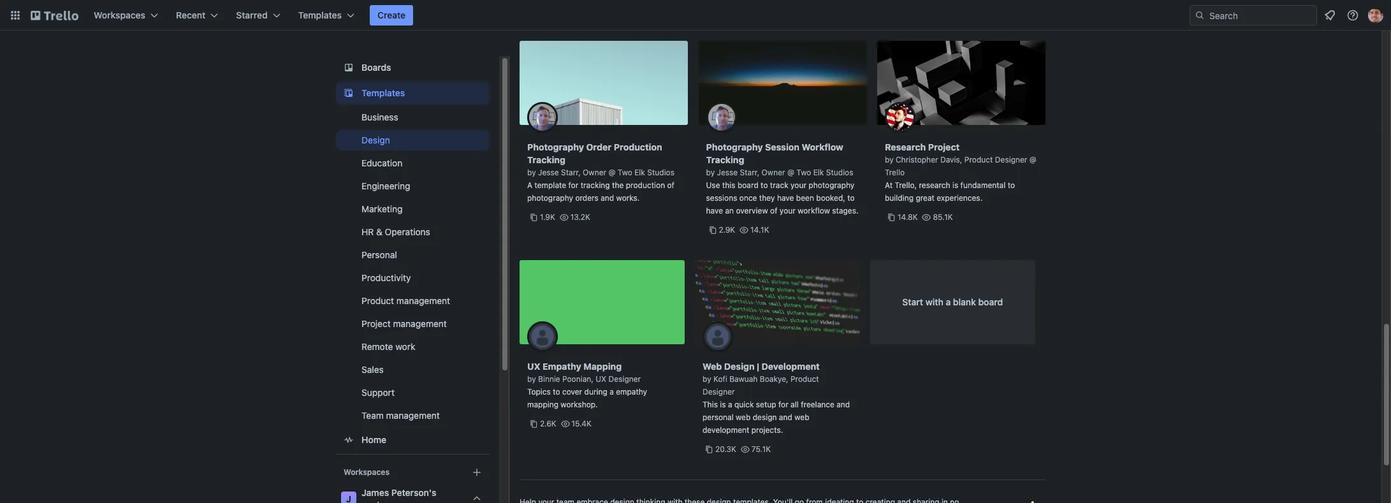 Task type: vqa. For each thing, say whether or not it's contained in the screenshot.
Jesse Starr, Owner @ Two Elk Studios IMAGE
yes



Task type: describe. For each thing, give the bounding box(es) containing it.
been
[[796, 193, 814, 203]]

education
[[362, 158, 403, 168]]

0 horizontal spatial ux
[[527, 361, 541, 372]]

of inside photography session workflow tracking by jesse starr, owner @ two elk studios use this board to track your photography sessions once they have been booked, to have an overview of your workflow stages.
[[770, 206, 778, 216]]

workshop.
[[561, 400, 598, 409]]

by for photography session workflow tracking
[[706, 168, 715, 177]]

bawuah
[[730, 374, 758, 384]]

project management link
[[336, 314, 490, 334]]

during
[[585, 387, 608, 397]]

remote work link
[[336, 337, 490, 357]]

design link
[[336, 130, 490, 151]]

board inside photography session workflow tracking by jesse starr, owner @ two elk studios use this board to track your photography sessions once they have been booked, to have an overview of your workflow stages.
[[738, 180, 759, 190]]

to inside research project by christopher davis, product designer @ trello at trello, research is fundamental to building great experiences.
[[1008, 180, 1015, 190]]

tracking for photography session workflow tracking
[[706, 154, 745, 165]]

1 horizontal spatial templates
[[362, 87, 405, 98]]

jesse starr, owner @ two elk studios image
[[527, 102, 558, 133]]

two for production
[[618, 168, 633, 177]]

works.
[[616, 193, 640, 203]]

product management
[[362, 295, 450, 306]]

business link
[[336, 107, 490, 128]]

two for workflow
[[797, 168, 811, 177]]

personal
[[362, 249, 397, 260]]

kofi
[[714, 374, 728, 384]]

management for team management
[[386, 410, 440, 421]]

binnie
[[538, 374, 560, 384]]

experiences.
[[937, 193, 983, 203]]

workspaces inside dropdown button
[[94, 10, 145, 20]]

project management
[[362, 318, 447, 329]]

product management link
[[336, 291, 490, 311]]

starr, for order
[[561, 168, 581, 177]]

team
[[362, 410, 384, 421]]

a inside button
[[946, 297, 951, 307]]

14.1k
[[751, 225, 769, 235]]

1 vertical spatial workspaces
[[344, 467, 390, 477]]

by for web design | development
[[703, 374, 711, 384]]

this
[[703, 400, 718, 409]]

create a workspace image
[[469, 465, 485, 480]]

2.6k
[[540, 419, 557, 429]]

project inside research project by christopher davis, product designer @ trello at trello, research is fundamental to building great experiences.
[[928, 142, 960, 152]]

start
[[903, 297, 923, 307]]

1 vertical spatial have
[[706, 206, 723, 216]]

15.4k
[[572, 419, 592, 429]]

0 notifications image
[[1323, 8, 1338, 23]]

20.3k
[[716, 445, 737, 454]]

quick
[[735, 400, 754, 409]]

start with a blank board button
[[871, 260, 1035, 344]]

marketing link
[[336, 199, 490, 219]]

75.1k
[[752, 445, 771, 454]]

marketing
[[362, 203, 403, 214]]

freelance
[[801, 400, 835, 409]]

remote work
[[362, 341, 415, 352]]

trello
[[885, 168, 905, 177]]

board image
[[341, 60, 356, 75]]

jesse starr, owner @ two elk studios image
[[706, 102, 737, 133]]

binnie poonian, ux designer image
[[527, 321, 558, 352]]

hr & operations link
[[336, 222, 490, 242]]

poonian,
[[563, 374, 594, 384]]

0 horizontal spatial project
[[362, 318, 391, 329]]

team management
[[362, 410, 440, 421]]

13.2k
[[571, 212, 590, 222]]

order
[[586, 142, 612, 152]]

personal
[[703, 413, 734, 422]]

photography session workflow tracking by jesse starr, owner @ two elk studios use this board to track your photography sessions once they have been booked, to have an overview of your workflow stages.
[[706, 142, 859, 216]]

product inside research project by christopher davis, product designer @ trello at trello, research is fundamental to building great experiences.
[[965, 155, 993, 165]]

photography inside photography order production tracking by jesse starr, owner @ two elk studios a template for tracking the production of photography orders and works.
[[527, 193, 573, 203]]

&
[[376, 226, 383, 237]]

mapping
[[584, 361, 622, 372]]

track
[[770, 180, 789, 190]]

owner for session
[[762, 168, 785, 177]]

home link
[[336, 429, 490, 452]]

an
[[725, 206, 734, 216]]

by inside research project by christopher davis, product designer @ trello at trello, research is fundamental to building great experiences.
[[885, 155, 894, 165]]

work
[[396, 341, 415, 352]]

with
[[926, 297, 944, 307]]

empathy
[[543, 361, 582, 372]]

operations
[[385, 226, 430, 237]]

james
[[362, 487, 389, 498]]

back to home image
[[31, 5, 78, 26]]

workspaces button
[[86, 5, 166, 26]]

2 horizontal spatial and
[[837, 400, 850, 409]]

template
[[535, 180, 566, 190]]

blank
[[953, 297, 976, 307]]

workflow
[[802, 142, 844, 152]]

education link
[[336, 153, 490, 173]]

cover
[[562, 387, 582, 397]]

personal link
[[336, 245, 490, 265]]

ux empathy mapping by binnie poonian, ux designer topics to cover during a empathy mapping workshop.
[[527, 361, 647, 409]]

james peterson's workspace link
[[336, 483, 490, 503]]

kofi bawuah boakye, product designer image
[[703, 321, 733, 352]]

is inside web design | development by kofi bawuah boakye, product designer this is a quick setup for all freelance and personal web design and web development projects.
[[720, 400, 726, 409]]

design inside web design | development by kofi bawuah boakye, product designer this is a quick setup for all freelance and personal web design and web development projects.
[[724, 361, 755, 372]]

development
[[762, 361, 820, 372]]

studios for photography order production tracking
[[647, 168, 675, 177]]

workspace
[[362, 500, 407, 503]]

@ for photography session workflow tracking
[[788, 168, 795, 177]]

support
[[362, 387, 395, 398]]

start with a blank board
[[903, 297, 1003, 307]]

trello,
[[895, 180, 917, 190]]

support link
[[336, 383, 490, 403]]

the
[[612, 180, 624, 190]]

1 web from the left
[[736, 413, 751, 422]]

product inside web design | development by kofi bawuah boakye, product designer this is a quick setup for all freelance and personal web design and web development projects.
[[791, 374, 819, 384]]

designer inside research project by christopher davis, product designer @ trello at trello, research is fundamental to building great experiences.
[[995, 155, 1028, 165]]

@ inside research project by christopher davis, product designer @ trello at trello, research is fundamental to building great experiences.
[[1030, 155, 1037, 165]]

christopher davis, product designer @ trello image
[[885, 102, 916, 133]]

|
[[757, 361, 760, 372]]

tracking
[[581, 180, 610, 190]]

empathy
[[616, 387, 647, 397]]

is inside research project by christopher davis, product designer @ trello at trello, research is fundamental to building great experiences.
[[953, 180, 959, 190]]

create
[[378, 10, 406, 20]]

sessions
[[706, 193, 737, 203]]

stages.
[[832, 206, 859, 216]]

jesse for photography order production tracking
[[538, 168, 559, 177]]

sales link
[[336, 360, 490, 380]]

primary element
[[0, 0, 1392, 31]]

designer inside web design | development by kofi bawuah boakye, product designer this is a quick setup for all freelance and personal web design and web development projects.
[[703, 387, 735, 397]]

web design | development by kofi bawuah boakye, product designer this is a quick setup for all freelance and personal web design and web development projects.
[[703, 361, 850, 435]]

by inside ux empathy mapping by binnie poonian, ux designer topics to cover during a empathy mapping workshop.
[[527, 374, 536, 384]]

starr, for session
[[740, 168, 760, 177]]

1 horizontal spatial have
[[777, 193, 794, 203]]



Task type: locate. For each thing, give the bounding box(es) containing it.
0 horizontal spatial workspaces
[[94, 10, 145, 20]]

elk inside photography order production tracking by jesse starr, owner @ two elk studios a template for tracking the production of photography orders and works.
[[635, 168, 645, 177]]

studios inside photography session workflow tracking by jesse starr, owner @ two elk studios use this board to track your photography sessions once they have been booked, to have an overview of your workflow stages.
[[826, 168, 854, 177]]

have
[[777, 193, 794, 203], [706, 206, 723, 216]]

peterson's
[[391, 487, 437, 498]]

1 vertical spatial templates
[[362, 87, 405, 98]]

0 vertical spatial and
[[601, 193, 614, 203]]

photography for photography order production tracking
[[527, 142, 584, 152]]

2 vertical spatial product
[[791, 374, 819, 384]]

jesse inside photography session workflow tracking by jesse starr, owner @ two elk studios use this board to track your photography sessions once they have been booked, to have an overview of your workflow stages.
[[717, 168, 738, 177]]

14.8k
[[898, 212, 918, 222]]

boards link
[[336, 56, 490, 79]]

1 studios from the left
[[647, 168, 675, 177]]

elk up production
[[635, 168, 645, 177]]

workflow
[[798, 206, 830, 216]]

1 horizontal spatial product
[[791, 374, 819, 384]]

a right with
[[946, 297, 951, 307]]

ux
[[527, 361, 541, 372], [596, 374, 607, 384]]

photography
[[527, 142, 584, 152], [706, 142, 763, 152]]

1 jesse from the left
[[538, 168, 559, 177]]

photography down template
[[527, 193, 573, 203]]

jesse
[[538, 168, 559, 177], [717, 168, 738, 177]]

2 web from the left
[[795, 413, 810, 422]]

@ inside photography session workflow tracking by jesse starr, owner @ two elk studios use this board to track your photography sessions once they have been booked, to have an overview of your workflow stages.
[[788, 168, 795, 177]]

1 horizontal spatial elk
[[814, 168, 824, 177]]

starred button
[[228, 5, 288, 26]]

templates
[[298, 10, 342, 20], [362, 87, 405, 98]]

owner up "tracking"
[[583, 168, 607, 177]]

starr, up once
[[740, 168, 760, 177]]

board inside button
[[979, 297, 1003, 307]]

2 tracking from the left
[[706, 154, 745, 165]]

by up the use
[[706, 168, 715, 177]]

2 studios from the left
[[826, 168, 854, 177]]

photography inside photography order production tracking by jesse starr, owner @ two elk studios a template for tracking the production of photography orders and works.
[[527, 142, 584, 152]]

a left quick
[[728, 400, 732, 409]]

ux down mapping
[[596, 374, 607, 384]]

starr, inside photography session workflow tracking by jesse starr, owner @ two elk studios use this board to track your photography sessions once they have been booked, to have an overview of your workflow stages.
[[740, 168, 760, 177]]

1 horizontal spatial workspaces
[[344, 467, 390, 477]]

studios up production
[[647, 168, 675, 177]]

project up 'davis,' at the right top of the page
[[928, 142, 960, 152]]

by for photography order production tracking
[[527, 168, 536, 177]]

remote
[[362, 341, 393, 352]]

tracking up this
[[706, 154, 745, 165]]

a
[[527, 180, 533, 190]]

photography inside photography session workflow tracking by jesse starr, owner @ two elk studios use this board to track your photography sessions once they have been booked, to have an overview of your workflow stages.
[[809, 180, 855, 190]]

designer up empathy
[[609, 374, 641, 384]]

owner inside photography order production tracking by jesse starr, owner @ two elk studios a template for tracking the production of photography orders and works.
[[583, 168, 607, 177]]

management for product management
[[397, 295, 450, 306]]

0 vertical spatial your
[[791, 180, 807, 190]]

of right production
[[667, 180, 675, 190]]

production
[[626, 180, 665, 190]]

boards
[[362, 62, 391, 73]]

0 horizontal spatial studios
[[647, 168, 675, 177]]

management down the productivity link
[[397, 295, 450, 306]]

designer down kofi
[[703, 387, 735, 397]]

starr, up template
[[561, 168, 581, 177]]

product down productivity
[[362, 295, 394, 306]]

2 horizontal spatial product
[[965, 155, 993, 165]]

designer
[[995, 155, 1028, 165], [609, 374, 641, 384], [703, 387, 735, 397]]

fundamental
[[961, 180, 1006, 190]]

1 vertical spatial your
[[780, 206, 796, 216]]

owner inside photography session workflow tracking by jesse starr, owner @ two elk studios use this board to track your photography sessions once they have been booked, to have an overview of your workflow stages.
[[762, 168, 785, 177]]

is right this at the right bottom of page
[[720, 400, 726, 409]]

research
[[885, 142, 926, 152]]

for
[[569, 180, 579, 190], [779, 400, 789, 409]]

research project by christopher davis, product designer @ trello at trello, research is fundamental to building great experiences.
[[885, 142, 1037, 203]]

design icon image
[[964, 501, 1046, 503]]

management for project management
[[393, 318, 447, 329]]

0 vertical spatial for
[[569, 180, 579, 190]]

boakye,
[[760, 374, 789, 384]]

session
[[765, 142, 800, 152]]

a for ux empathy mapping
[[610, 387, 614, 397]]

ux up binnie
[[527, 361, 541, 372]]

1 horizontal spatial board
[[979, 297, 1003, 307]]

2.9k
[[719, 225, 735, 235]]

2 vertical spatial a
[[728, 400, 732, 409]]

to inside ux empathy mapping by binnie poonian, ux designer topics to cover during a empathy mapping workshop.
[[553, 387, 560, 397]]

1 horizontal spatial tracking
[[706, 154, 745, 165]]

1 vertical spatial product
[[362, 295, 394, 306]]

by up topics on the bottom left of page
[[527, 374, 536, 384]]

0 horizontal spatial tracking
[[527, 154, 566, 165]]

2 vertical spatial and
[[779, 413, 793, 422]]

studios inside photography order production tracking by jesse starr, owner @ two elk studios a template for tracking the production of photography orders and works.
[[647, 168, 675, 177]]

1 horizontal spatial @
[[788, 168, 795, 177]]

design down business
[[362, 135, 390, 145]]

tracking up template
[[527, 154, 566, 165]]

web
[[703, 361, 722, 372]]

your up the been on the right of page
[[791, 180, 807, 190]]

two inside photography order production tracking by jesse starr, owner @ two elk studios a template for tracking the production of photography orders and works.
[[618, 168, 633, 177]]

for left all
[[779, 400, 789, 409]]

2 horizontal spatial a
[[946, 297, 951, 307]]

@ inside photography order production tracking by jesse starr, owner @ two elk studios a template for tracking the production of photography orders and works.
[[609, 168, 616, 177]]

open information menu image
[[1347, 9, 1360, 22]]

james peterson (jamespeterson93) image
[[1369, 8, 1384, 23]]

development
[[703, 425, 750, 435]]

2 two from the left
[[797, 168, 811, 177]]

and
[[601, 193, 614, 203], [837, 400, 850, 409], [779, 413, 793, 422]]

two up the
[[618, 168, 633, 177]]

2 elk from the left
[[814, 168, 824, 177]]

1 vertical spatial project
[[362, 318, 391, 329]]

two
[[618, 168, 633, 177], [797, 168, 811, 177]]

0 horizontal spatial have
[[706, 206, 723, 216]]

1.9k
[[540, 212, 555, 222]]

0 horizontal spatial photography
[[527, 142, 584, 152]]

jesse up this
[[717, 168, 738, 177]]

1 horizontal spatial web
[[795, 413, 810, 422]]

photography order production tracking by jesse starr, owner @ two elk studios a template for tracking the production of photography orders and works.
[[527, 142, 675, 203]]

once
[[740, 193, 757, 203]]

2 photography from the left
[[706, 142, 763, 152]]

engineering
[[362, 180, 410, 191]]

web down quick
[[736, 413, 751, 422]]

for inside web design | development by kofi bawuah boakye, product designer this is a quick setup for all freelance and personal web design and web development projects.
[[779, 400, 789, 409]]

to down binnie
[[553, 387, 560, 397]]

recent
[[176, 10, 206, 20]]

by inside photography order production tracking by jesse starr, owner @ two elk studios a template for tracking the production of photography orders and works.
[[527, 168, 536, 177]]

1 horizontal spatial photography
[[809, 180, 855, 190]]

0 vertical spatial project
[[928, 142, 960, 152]]

of down they
[[770, 206, 778, 216]]

davis,
[[941, 155, 963, 165]]

1 horizontal spatial a
[[728, 400, 732, 409]]

0 horizontal spatial photography
[[527, 193, 573, 203]]

1 horizontal spatial studios
[[826, 168, 854, 177]]

0 horizontal spatial and
[[601, 193, 614, 203]]

a inside web design | development by kofi bawuah boakye, product designer this is a quick setup for all freelance and personal web design and web development projects.
[[728, 400, 732, 409]]

james peterson's workspace
[[362, 487, 437, 503]]

designer inside ux empathy mapping by binnie poonian, ux designer topics to cover during a empathy mapping workshop.
[[609, 374, 641, 384]]

1 photography from the left
[[527, 142, 584, 152]]

2 owner from the left
[[762, 168, 785, 177]]

1 horizontal spatial two
[[797, 168, 811, 177]]

photography up the booked,
[[809, 180, 855, 190]]

project up remote
[[362, 318, 391, 329]]

2 horizontal spatial @
[[1030, 155, 1037, 165]]

Search field
[[1205, 6, 1317, 25]]

by left kofi
[[703, 374, 711, 384]]

overview
[[736, 206, 768, 216]]

0 vertical spatial product
[[965, 155, 993, 165]]

0 horizontal spatial starr,
[[561, 168, 581, 177]]

a inside ux empathy mapping by binnie poonian, ux designer topics to cover during a empathy mapping workshop.
[[610, 387, 614, 397]]

building
[[885, 193, 914, 203]]

template board image
[[341, 85, 356, 101]]

starr, inside photography order production tracking by jesse starr, owner @ two elk studios a template for tracking the production of photography orders and works.
[[561, 168, 581, 177]]

1 horizontal spatial starr,
[[740, 168, 760, 177]]

1 elk from the left
[[635, 168, 645, 177]]

board up once
[[738, 180, 759, 190]]

hr
[[362, 226, 374, 237]]

for inside photography order production tracking by jesse starr, owner @ two elk studios a template for tracking the production of photography orders and works.
[[569, 180, 579, 190]]

sales
[[362, 364, 384, 375]]

1 horizontal spatial owner
[[762, 168, 785, 177]]

templates inside dropdown button
[[298, 10, 342, 20]]

elk inside photography session workflow tracking by jesse starr, owner @ two elk studios use this board to track your photography sessions once they have been booked, to have an overview of your workflow stages.
[[814, 168, 824, 177]]

0 horizontal spatial for
[[569, 180, 579, 190]]

is up experiences.
[[953, 180, 959, 190]]

tracking
[[527, 154, 566, 165], [706, 154, 745, 165]]

designer up "fundamental"
[[995, 155, 1028, 165]]

to
[[761, 180, 768, 190], [1008, 180, 1015, 190], [848, 193, 855, 203], [553, 387, 560, 397]]

a right during
[[610, 387, 614, 397]]

0 horizontal spatial product
[[362, 295, 394, 306]]

1 vertical spatial and
[[837, 400, 850, 409]]

tracking for photography order production tracking
[[527, 154, 566, 165]]

1 horizontal spatial ux
[[596, 374, 607, 384]]

of
[[667, 180, 675, 190], [770, 206, 778, 216]]

setup
[[756, 400, 777, 409]]

two up the been on the right of page
[[797, 168, 811, 177]]

research
[[919, 180, 951, 190]]

tracking inside photography order production tracking by jesse starr, owner @ two elk studios a template for tracking the production of photography orders and works.
[[527, 154, 566, 165]]

and inside photography order production tracking by jesse starr, owner @ two elk studios a template for tracking the production of photography orders and works.
[[601, 193, 614, 203]]

1 tracking from the left
[[527, 154, 566, 165]]

photography down jesse starr, owner @ two elk studios image
[[706, 142, 763, 152]]

photography for photography session workflow tracking
[[706, 142, 763, 152]]

1 horizontal spatial for
[[779, 400, 789, 409]]

by inside photography session workflow tracking by jesse starr, owner @ two elk studios use this board to track your photography sessions once they have been booked, to have an overview of your workflow stages.
[[706, 168, 715, 177]]

a for web design | development
[[728, 400, 732, 409]]

2 starr, from the left
[[740, 168, 760, 177]]

0 horizontal spatial a
[[610, 387, 614, 397]]

1 starr, from the left
[[561, 168, 581, 177]]

1 two from the left
[[618, 168, 633, 177]]

web down all
[[795, 413, 810, 422]]

design up 'bawuah'
[[724, 361, 755, 372]]

0 horizontal spatial jesse
[[538, 168, 559, 177]]

search image
[[1195, 10, 1205, 20]]

product up "fundamental"
[[965, 155, 993, 165]]

your
[[791, 180, 807, 190], [780, 206, 796, 216]]

0 vertical spatial photography
[[809, 180, 855, 190]]

product
[[965, 155, 993, 165], [362, 295, 394, 306], [791, 374, 819, 384]]

have down sessions
[[706, 206, 723, 216]]

0 horizontal spatial design
[[362, 135, 390, 145]]

1 vertical spatial for
[[779, 400, 789, 409]]

0 horizontal spatial designer
[[609, 374, 641, 384]]

productivity link
[[336, 268, 490, 288]]

0 vertical spatial board
[[738, 180, 759, 190]]

product down development
[[791, 374, 819, 384]]

owner for order
[[583, 168, 607, 177]]

1 vertical spatial is
[[720, 400, 726, 409]]

to up they
[[761, 180, 768, 190]]

0 vertical spatial is
[[953, 180, 959, 190]]

photography down jesse starr, owner @ two elk studios icon
[[527, 142, 584, 152]]

0 horizontal spatial of
[[667, 180, 675, 190]]

mapping
[[527, 400, 559, 409]]

@
[[1030, 155, 1037, 165], [609, 168, 616, 177], [788, 168, 795, 177]]

1 horizontal spatial project
[[928, 142, 960, 152]]

@ for photography order production tracking
[[609, 168, 616, 177]]

jesse for photography session workflow tracking
[[717, 168, 738, 177]]

1 vertical spatial of
[[770, 206, 778, 216]]

have down 'track'
[[777, 193, 794, 203]]

design
[[753, 413, 777, 422]]

85.1k
[[933, 212, 953, 222]]

0 vertical spatial designer
[[995, 155, 1028, 165]]

design
[[362, 135, 390, 145], [724, 361, 755, 372]]

1 horizontal spatial and
[[779, 413, 793, 422]]

and down the
[[601, 193, 614, 203]]

booked,
[[816, 193, 846, 203]]

1 horizontal spatial designer
[[703, 387, 735, 397]]

and right the freelance
[[837, 400, 850, 409]]

two inside photography session workflow tracking by jesse starr, owner @ two elk studios use this board to track your photography sessions once they have been booked, to have an overview of your workflow stages.
[[797, 168, 811, 177]]

team management link
[[336, 406, 490, 426]]

management down the support link
[[386, 410, 440, 421]]

recent button
[[168, 5, 226, 26]]

photography inside photography session workflow tracking by jesse starr, owner @ two elk studios use this board to track your photography sessions once they have been booked, to have an overview of your workflow stages.
[[706, 142, 763, 152]]

by inside web design | development by kofi bawuah boakye, product designer this is a quick setup for all freelance and personal web design and web development projects.
[[703, 374, 711, 384]]

0 horizontal spatial templates
[[298, 10, 342, 20]]

1 vertical spatial design
[[724, 361, 755, 372]]

1 horizontal spatial photography
[[706, 142, 763, 152]]

to right "fundamental"
[[1008, 180, 1015, 190]]

0 horizontal spatial elk
[[635, 168, 645, 177]]

0 vertical spatial design
[[362, 135, 390, 145]]

2 vertical spatial designer
[[703, 387, 735, 397]]

0 horizontal spatial web
[[736, 413, 751, 422]]

1 vertical spatial management
[[393, 318, 447, 329]]

0 vertical spatial of
[[667, 180, 675, 190]]

2 horizontal spatial designer
[[995, 155, 1028, 165]]

1 vertical spatial ux
[[596, 374, 607, 384]]

1 vertical spatial board
[[979, 297, 1003, 307]]

0 vertical spatial templates
[[298, 10, 342, 20]]

production
[[614, 142, 662, 152]]

1 owner from the left
[[583, 168, 607, 177]]

0 vertical spatial workspaces
[[94, 10, 145, 20]]

0 horizontal spatial two
[[618, 168, 633, 177]]

owner up 'track'
[[762, 168, 785, 177]]

to up stages.
[[848, 193, 855, 203]]

and down all
[[779, 413, 793, 422]]

2 jesse from the left
[[717, 168, 738, 177]]

0 vertical spatial ux
[[527, 361, 541, 372]]

home image
[[341, 432, 356, 448]]

management
[[397, 295, 450, 306], [393, 318, 447, 329], [386, 410, 440, 421]]

home
[[362, 434, 387, 445]]

studios for photography session workflow tracking
[[826, 168, 854, 177]]

at
[[885, 180, 893, 190]]

for up the orders at top left
[[569, 180, 579, 190]]

elk for photography session workflow tracking
[[814, 168, 824, 177]]

jesse up template
[[538, 168, 559, 177]]

0 horizontal spatial is
[[720, 400, 726, 409]]

elk down workflow
[[814, 168, 824, 177]]

0 horizontal spatial owner
[[583, 168, 607, 177]]

photography
[[809, 180, 855, 190], [527, 193, 573, 203]]

1 vertical spatial photography
[[527, 193, 573, 203]]

templates up business
[[362, 87, 405, 98]]

your left workflow
[[780, 206, 796, 216]]

0 horizontal spatial board
[[738, 180, 759, 190]]

by up "a"
[[527, 168, 536, 177]]

management down 'product management' link at left
[[393, 318, 447, 329]]

2 vertical spatial management
[[386, 410, 440, 421]]

0 horizontal spatial @
[[609, 168, 616, 177]]

0 vertical spatial have
[[777, 193, 794, 203]]

projects.
[[752, 425, 783, 435]]

elk for photography order production tracking
[[635, 168, 645, 177]]

engineering link
[[336, 176, 490, 196]]

tracking inside photography session workflow tracking by jesse starr, owner @ two elk studios use this board to track your photography sessions once they have been booked, to have an overview of your workflow stages.
[[706, 154, 745, 165]]

create button
[[370, 5, 413, 26]]

starr,
[[561, 168, 581, 177], [740, 168, 760, 177]]

1 horizontal spatial of
[[770, 206, 778, 216]]

1 horizontal spatial jesse
[[717, 168, 738, 177]]

0 vertical spatial management
[[397, 295, 450, 306]]

1 vertical spatial a
[[610, 387, 614, 397]]

christopher
[[896, 155, 938, 165]]

board
[[738, 180, 759, 190], [979, 297, 1003, 307]]

1 horizontal spatial is
[[953, 180, 959, 190]]

1 horizontal spatial design
[[724, 361, 755, 372]]

0 vertical spatial a
[[946, 297, 951, 307]]

board right blank
[[979, 297, 1003, 307]]

by up trello
[[885, 155, 894, 165]]

studios up the booked,
[[826, 168, 854, 177]]

of inside photography order production tracking by jesse starr, owner @ two elk studios a template for tracking the production of photography orders and works.
[[667, 180, 675, 190]]

jesse inside photography order production tracking by jesse starr, owner @ two elk studios a template for tracking the production of photography orders and works.
[[538, 168, 559, 177]]

1 vertical spatial designer
[[609, 374, 641, 384]]

templates up board image
[[298, 10, 342, 20]]



